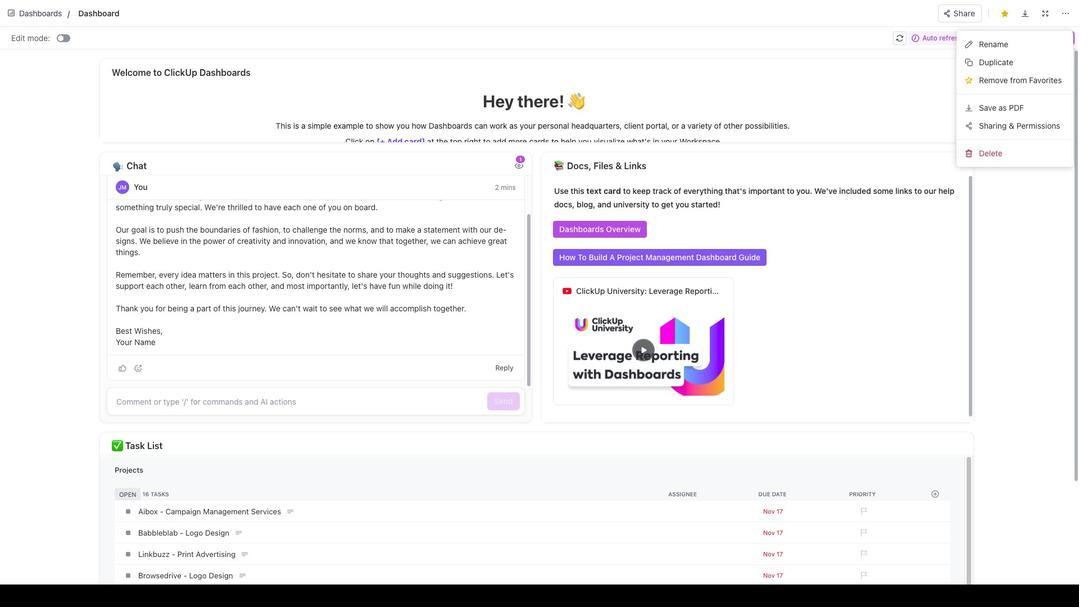 Task type: vqa. For each thing, say whether or not it's contained in the screenshot.
Private
no



Task type: locate. For each thing, give the bounding box(es) containing it.
thank
[[116, 304, 138, 313]]

boundaries
[[200, 225, 241, 234]]

0 horizontal spatial can
[[443, 236, 456, 246]]

duplicate
[[979, 57, 1014, 67]]

best wishes, your name
[[116, 326, 163, 347]]

you
[[134, 182, 148, 192]]

clickup university: leverage reporting with dashboards
[[576, 286, 786, 296]]

personal
[[538, 121, 569, 130]]

this left simple
[[276, 121, 291, 130]]

your down or
[[662, 137, 678, 146]]

1 horizontal spatial is
[[281, 191, 287, 201]]

0 horizontal spatial with
[[462, 225, 478, 234]]

our inside welcome to our exciting fashion project! this is a unique opportunity for us all to come together and create something truly special. we're thrilled to have each one of you on board.
[[161, 191, 173, 201]]

have
[[264, 202, 281, 212], [369, 281, 387, 291]]

have down share
[[369, 281, 387, 291]]

0 horizontal spatial help
[[561, 137, 576, 146]]

🗣
[[112, 161, 124, 171]]

0 vertical spatial at
[[980, 5, 987, 14]]

we down statement at the left top
[[431, 236, 441, 246]]

1 vertical spatial at
[[427, 137, 434, 146]]

1 vertical spatial card
[[604, 186, 621, 196]]

None text field
[[78, 6, 462, 20]]

1 horizontal spatial our
[[480, 225, 492, 234]]

we've
[[815, 186, 837, 196]]

we left can't
[[269, 304, 280, 313]]

each left the one
[[283, 202, 301, 212]]

wishes,
[[134, 326, 163, 336]]

this up blog,
[[571, 186, 584, 196]]

can inside "our goal is to push the boundaries of fashion, to challenge the norms, and to make a statement with our de signs. we believe in the power of creativity and innovation, and we know that together, we can achieve great things."
[[443, 236, 456, 246]]

this left project.
[[237, 270, 250, 279]]

0 vertical spatial this
[[571, 186, 584, 196]]

0 horizontal spatial in
[[181, 236, 187, 246]]

0 vertical spatial on
[[365, 137, 375, 146]]

of left other
[[714, 121, 722, 130]]

0 vertical spatial &
[[1009, 121, 1015, 130]]

challenge
[[292, 225, 327, 234]]

1 vertical spatial is
[[281, 191, 287, 201]]

everything
[[684, 186, 723, 196]]

1 vertical spatial from
[[209, 281, 226, 291]]

send
[[494, 396, 513, 406]]

simple
[[308, 121, 331, 130]]

each down every
[[146, 281, 164, 291]]

0 vertical spatial your
[[520, 121, 536, 130]]

of
[[714, 121, 722, 130], [674, 186, 681, 196], [319, 202, 326, 212], [243, 225, 250, 234], [228, 236, 235, 246], [213, 304, 221, 313]]

at left 1:07 at top right
[[980, 5, 987, 14]]

0 vertical spatial have
[[264, 202, 281, 212]]

0 horizontal spatial on
[[343, 202, 352, 212]]

each up journey.
[[228, 281, 246, 291]]

1 vertical spatial on
[[343, 202, 352, 212]]

0 vertical spatial add
[[1041, 33, 1054, 42]]

a left simple
[[301, 121, 306, 130]]

our inside to keep track of everything that's important to you. we've included some links to our help docs, blog, and university to get you started!
[[924, 186, 937, 196]]

can
[[475, 121, 488, 130], [443, 236, 456, 246]]

add
[[493, 137, 506, 146]]

0 vertical spatial from
[[1010, 75, 1027, 85]]

name
[[134, 337, 156, 347]]

a left the unique
[[289, 191, 294, 201]]

the
[[436, 137, 448, 146], [186, 225, 198, 234], [330, 225, 341, 234], [189, 236, 201, 246]]

📚 docs, files & links button
[[553, 158, 963, 174]]

other, down project.
[[248, 281, 269, 291]]

dec 13, 2023 at 1:07 pm
[[933, 5, 1016, 14]]

there!
[[517, 91, 565, 111]]

1 horizontal spatial other,
[[248, 281, 269, 291]]

0 horizontal spatial is
[[149, 225, 155, 234]]

add right [+
[[387, 137, 403, 146]]

1 vertical spatial for
[[156, 304, 166, 313]]

in down push
[[181, 236, 187, 246]]

save
[[979, 103, 997, 112]]

docs,
[[567, 161, 592, 171]]

on left [+
[[365, 137, 375, 146]]

get
[[661, 200, 674, 209]]

text
[[587, 186, 602, 196]]

on
[[365, 137, 375, 146], [343, 202, 352, 212]]

of right part
[[213, 304, 221, 313]]

2 vertical spatial in
[[228, 270, 235, 279]]

with
[[462, 225, 478, 234], [724, 286, 740, 296]]

remove
[[979, 75, 1008, 85]]

this left journey.
[[223, 304, 236, 313]]

as left pdf
[[999, 103, 1007, 112]]

1 horizontal spatial for
[[367, 191, 377, 201]]

add card
[[1041, 33, 1070, 42]]

2 horizontal spatial is
[[293, 121, 299, 130]]

1 horizontal spatial help
[[939, 186, 955, 196]]

help down personal
[[561, 137, 576, 146]]

how
[[559, 252, 576, 262]]

share button
[[938, 4, 982, 22]]

1 horizontal spatial add
[[1041, 33, 1054, 42]]

0 horizontal spatial we
[[139, 236, 151, 246]]

1 vertical spatial have
[[369, 281, 387, 291]]

2 horizontal spatial in
[[653, 137, 659, 146]]

remove from favorites button
[[961, 71, 1069, 89]]

share
[[357, 270, 378, 279]]

📚 docs, files & links
[[554, 161, 647, 171]]

hello everyone,
[[116, 169, 176, 178]]

our left de at the left
[[480, 225, 492, 234]]

&
[[1009, 121, 1015, 130], [616, 161, 622, 171]]

right
[[464, 137, 481, 146]]

have up fashion,
[[264, 202, 281, 212]]

you inside to keep track of everything that's important to you. we've included some links to our help docs, blog, and university to get you started!
[[676, 200, 689, 209]]

this right project!
[[264, 191, 279, 201]]

2 horizontal spatial each
[[283, 202, 301, 212]]

1 horizontal spatial can
[[475, 121, 488, 130]]

for left the being
[[156, 304, 166, 313]]

1 horizontal spatial from
[[1010, 75, 1027, 85]]

part
[[197, 304, 211, 313]]

1 horizontal spatial &
[[1009, 121, 1015, 130]]

add down clickup logo
[[1041, 33, 1054, 42]]

guide
[[739, 252, 761, 262]]

1 horizontal spatial as
[[999, 103, 1007, 112]]

in right matters at the left
[[228, 270, 235, 279]]

1 horizontal spatial on
[[365, 137, 375, 146]]

we left will
[[364, 304, 374, 313]]

you down opportunity
[[328, 202, 341, 212]]

doing
[[423, 281, 444, 291]]

card inside "add card" button
[[1056, 33, 1070, 42]]

show
[[375, 121, 394, 130]]

our up the truly
[[161, 191, 173, 201]]

see
[[329, 304, 342, 313]]

your up click on [+ add card] at the top right to add more cards to help you visualize what's in your workspace.
[[520, 121, 536, 130]]

0 vertical spatial we
[[139, 236, 151, 246]]

board.
[[355, 202, 378, 212]]

0 vertical spatial clickup
[[164, 67, 197, 78]]

and inside welcome to our exciting fashion project! this is a unique opportunity for us all to come together and create something truly special. we're thrilled to have each one of you on board.
[[464, 191, 478, 201]]

a inside "our goal is to push the boundaries of fashion, to challenge the norms, and to make a statement with our de signs. we believe in the power of creativity and innovation, and we know that together, we can achieve great things."
[[417, 225, 422, 234]]

workspace.
[[680, 137, 722, 146]]

of right track
[[674, 186, 681, 196]]

help right links
[[939, 186, 955, 196]]

what
[[344, 304, 362, 313]]

important
[[749, 186, 785, 196]]

0 vertical spatial help
[[561, 137, 576, 146]]

0 vertical spatial as
[[999, 103, 1007, 112]]

card down clickup logo
[[1056, 33, 1070, 42]]

in down portal, on the top right of the page
[[653, 137, 659, 146]]

welcome inside button
[[112, 67, 151, 78]]

we down goal
[[139, 236, 151, 246]]

example
[[333, 121, 364, 130]]

for inside welcome to our exciting fashion project! this is a unique opportunity for us all to come together and create something truly special. we're thrilled to have each one of you on board.
[[367, 191, 377, 201]]

1 vertical spatial with
[[724, 286, 740, 296]]

to
[[153, 67, 162, 78], [366, 121, 373, 130], [483, 137, 491, 146], [551, 137, 559, 146], [623, 186, 631, 196], [787, 186, 795, 196], [915, 186, 922, 196], [151, 191, 159, 201], [400, 191, 407, 201], [652, 200, 659, 209], [255, 202, 262, 212], [157, 225, 164, 234], [283, 225, 290, 234], [386, 225, 394, 234], [348, 270, 355, 279], [320, 304, 327, 313]]

a left part
[[190, 304, 194, 313]]

of right the one
[[319, 202, 326, 212]]

our right links
[[924, 186, 937, 196]]

leverage
[[649, 286, 683, 296]]

0 vertical spatial in
[[653, 137, 659, 146]]

1 vertical spatial &
[[616, 161, 622, 171]]

blog,
[[577, 200, 596, 209]]

can left the work
[[475, 121, 488, 130]]

together
[[431, 191, 462, 201]]

can down statement at the left top
[[443, 236, 456, 246]]

& down save as pdf button at the top
[[1009, 121, 1015, 130]]

1 horizontal spatial card
[[1056, 33, 1070, 42]]

and down norms,
[[330, 236, 343, 246]]

from down matters at the left
[[209, 281, 226, 291]]

truly
[[156, 202, 172, 212]]

the left norms,
[[330, 225, 341, 234]]

is left the unique
[[281, 191, 287, 201]]

delete
[[979, 148, 1003, 158]]

1 vertical spatial help
[[939, 186, 955, 196]]

we down norms,
[[346, 236, 356, 246]]

2 vertical spatial this
[[223, 304, 236, 313]]

in inside remember, every idea matters in this project. so, don't hesitate to share your thoughts and suggestions. let's support each other, learn from each other, and most importantly, let's have fun while doing it!
[[228, 270, 235, 279]]

sharing & permissions
[[979, 121, 1060, 130]]

at right card]
[[427, 137, 434, 146]]

2 horizontal spatial we
[[431, 236, 441, 246]]

thoughts
[[398, 270, 430, 279]]

0 horizontal spatial from
[[209, 281, 226, 291]]

other, down every
[[166, 281, 187, 291]]

pm
[[1005, 5, 1016, 14]]

fashion
[[205, 191, 232, 201]]

you
[[397, 121, 410, 130], [579, 137, 592, 146], [676, 200, 689, 209], [328, 202, 341, 212], [140, 304, 153, 313]]

1 vertical spatial in
[[181, 236, 187, 246]]

clickup inside 'clickup university: leverage reporting with dashboards' link
[[576, 286, 605, 296]]

with up achieve
[[462, 225, 478, 234]]

a up "together,"
[[417, 225, 422, 234]]

2 horizontal spatial our
[[924, 186, 937, 196]]

1 horizontal spatial at
[[980, 5, 987, 14]]

for left us
[[367, 191, 377, 201]]

a right or
[[681, 121, 686, 130]]

card]
[[405, 137, 425, 146]]

to inside remember, every idea matters in this project. so, don't hesitate to share your thoughts and suggestions. let's support each other, learn from each other, and most importantly, let's have fun while doing it!
[[348, 270, 355, 279]]

dashboards link
[[4, 5, 66, 21]]

favorites
[[1029, 75, 1062, 85]]

we're
[[204, 202, 225, 212]]

0 horizontal spatial card
[[604, 186, 621, 196]]

1 vertical spatial welcome
[[116, 191, 149, 201]]

1 vertical spatial this
[[264, 191, 279, 201]]

your up fun
[[380, 270, 396, 279]]

you right thank
[[140, 304, 153, 313]]

share
[[954, 8, 975, 18]]

you right get
[[676, 200, 689, 209]]

we
[[346, 236, 356, 246], [431, 236, 441, 246], [364, 304, 374, 313]]

0 vertical spatial welcome
[[112, 67, 151, 78]]

1 horizontal spatial with
[[724, 286, 740, 296]]

is left simple
[[293, 121, 299, 130]]

1 vertical spatial clickup
[[576, 286, 605, 296]]

click on [+ add card] at the top right to add more cards to help you visualize what's in your workspace.
[[345, 137, 722, 146]]

1 vertical spatial this
[[237, 270, 250, 279]]

0 horizontal spatial have
[[264, 202, 281, 212]]

from down duplicate button
[[1010, 75, 1027, 85]]

0 vertical spatial this
[[276, 121, 291, 130]]

2 vertical spatial is
[[149, 225, 155, 234]]

achieve
[[458, 236, 486, 246]]

welcome
[[112, 67, 151, 78], [116, 191, 149, 201]]

1 horizontal spatial in
[[228, 270, 235, 279]]

1 horizontal spatial this
[[237, 270, 250, 279]]

hey there! 👋
[[483, 91, 585, 111]]

0 vertical spatial with
[[462, 225, 478, 234]]

1 vertical spatial add
[[387, 137, 403, 146]]

1 horizontal spatial have
[[369, 281, 387, 291]]

1 vertical spatial can
[[443, 236, 456, 246]]

click
[[345, 137, 363, 146]]

sharing
[[979, 121, 1007, 130]]

welcome inside welcome to our exciting fashion project! this is a unique opportunity for us all to come together and create something truly special. we're thrilled to have each one of you on board.
[[116, 191, 149, 201]]

each
[[283, 202, 301, 212], [146, 281, 164, 291], [228, 281, 246, 291]]

with right reporting on the top right of page
[[724, 286, 740, 296]]

project!
[[234, 191, 262, 201]]

and down text at the right
[[598, 200, 611, 209]]

0 vertical spatial for
[[367, 191, 377, 201]]

your
[[520, 121, 536, 130], [662, 137, 678, 146], [380, 270, 396, 279]]

2 horizontal spatial your
[[662, 137, 678, 146]]

& right files
[[616, 161, 622, 171]]

card right text at the right
[[604, 186, 621, 196]]

believe
[[153, 236, 179, 246]]

projects
[[115, 465, 143, 474]]

variety
[[688, 121, 712, 130]]

1 horizontal spatial clickup
[[576, 286, 605, 296]]

0 horizontal spatial your
[[380, 270, 396, 279]]

is right goal
[[149, 225, 155, 234]]

duplicate button
[[961, 53, 1069, 71]]

on down opportunity
[[343, 202, 352, 212]]

1 horizontal spatial we
[[269, 304, 280, 313]]

add
[[1041, 33, 1054, 42], [387, 137, 403, 146]]

and left create on the left top of page
[[464, 191, 478, 201]]

0 horizontal spatial &
[[616, 161, 622, 171]]

0 vertical spatial card
[[1056, 33, 1070, 42]]

clickup
[[164, 67, 197, 78], [576, 286, 605, 296]]

0 horizontal spatial add
[[387, 137, 403, 146]]

you down headquarters, at the right top
[[579, 137, 592, 146]]

0 horizontal spatial clickup
[[164, 67, 197, 78]]

0 horizontal spatial other,
[[166, 281, 187, 291]]

of up creativity
[[243, 225, 250, 234]]

the left power
[[189, 236, 201, 246]]

2 vertical spatial your
[[380, 270, 396, 279]]

as right the work
[[509, 121, 518, 130]]

0 vertical spatial can
[[475, 121, 488, 130]]

to inside button
[[153, 67, 162, 78]]

0 horizontal spatial as
[[509, 121, 518, 130]]

0 horizontal spatial our
[[161, 191, 173, 201]]

on inside welcome to our exciting fashion project! this is a unique opportunity for us all to come together and create something truly special. we're thrilled to have each one of you on board.
[[343, 202, 352, 212]]

signs.
[[116, 225, 507, 246]]

help inside to keep track of everything that's important to you. we've included some links to our help docs, blog, and university to get you started!
[[939, 186, 955, 196]]



Task type: describe. For each thing, give the bounding box(es) containing it.
great
[[488, 236, 507, 246]]

send button
[[487, 392, 520, 410]]

jm
[[119, 184, 127, 191]]

2 horizontal spatial this
[[571, 186, 584, 196]]

1 vertical spatial as
[[509, 121, 518, 130]]

add inside button
[[1041, 33, 1054, 42]]

what's
[[627, 137, 651, 146]]

us
[[379, 191, 387, 201]]

your
[[116, 337, 132, 347]]

thrilled
[[228, 202, 253, 212]]

in inside "our goal is to push the boundaries of fashion, to challenge the norms, and to make a statement with our de signs. we believe in the power of creativity and innovation, and we know that together, we can achieve great things."
[[181, 236, 187, 246]]

create
[[480, 191, 503, 201]]

thank you for being a part of this journey. we can't wait to see what we will accomplish together.
[[116, 304, 466, 313]]

chat
[[127, 161, 147, 171]]

delete button
[[961, 144, 1069, 162]]

creativity
[[237, 236, 271, 246]]

together.
[[434, 304, 466, 313]]

clickup logo image
[[1023, 4, 1074, 15]]

support
[[116, 281, 144, 291]]

a
[[610, 252, 615, 262]]

each inside welcome to our exciting fashion project! this is a unique opportunity for us all to come together and create something truly special. we're thrilled to have each one of you on board.
[[283, 202, 301, 212]]

you left how on the left
[[397, 121, 410, 130]]

statement
[[424, 225, 460, 234]]

let's
[[496, 270, 514, 279]]

we inside "our goal is to push the boundaries of fashion, to challenge the norms, and to make a statement with our de signs. we believe in the power of creativity and innovation, and we know that together, we can achieve great things."
[[139, 236, 151, 246]]

client
[[624, 121, 644, 130]]

of inside welcome to our exciting fashion project! this is a unique opportunity for us all to come together and create something truly special. we're thrilled to have each one of you on board.
[[319, 202, 326, 212]]

started!
[[691, 200, 720, 209]]

0 horizontal spatial at
[[427, 137, 434, 146]]

suggestions.
[[448, 270, 494, 279]]

all
[[389, 191, 398, 201]]

and down fashion,
[[273, 236, 286, 246]]

1 horizontal spatial your
[[520, 121, 536, 130]]

as inside button
[[999, 103, 1007, 112]]

dashboards inside button
[[199, 67, 251, 78]]

journey.
[[238, 304, 267, 313]]

project
[[617, 252, 644, 262]]

push
[[166, 225, 184, 234]]

let's
[[352, 281, 367, 291]]

something
[[116, 202, 154, 212]]

is inside "our goal is to push the boundaries of fashion, to challenge the norms, and to make a statement with our de signs. we believe in the power of creativity and innovation, and we know that together, we can achieve great things."
[[149, 225, 155, 234]]

more
[[509, 137, 527, 146]]

the right push
[[186, 225, 198, 234]]

exciting
[[175, 191, 203, 201]]

of down boundaries
[[228, 236, 235, 246]]

you.
[[797, 186, 812, 196]]

and up doing
[[432, 270, 446, 279]]

together,
[[396, 236, 429, 246]]

cards
[[529, 137, 549, 146]]

1 horizontal spatial we
[[364, 304, 374, 313]]

this inside remember, every idea matters in this project. so, don't hesitate to share your thoughts and suggestions. let's support each other, learn from each other, and most importantly, let's have fun while doing it!
[[237, 270, 250, 279]]

the left top
[[436, 137, 448, 146]]

have inside remember, every idea matters in this project. so, don't hesitate to share your thoughts and suggestions. let's support each other, learn from each other, and most importantly, let's have fun while doing it!
[[369, 281, 387, 291]]

13,
[[949, 5, 958, 14]]

a inside welcome to our exciting fashion project! this is a unique opportunity for us all to come together and create something truly special. we're thrilled to have each one of you on board.
[[289, 191, 294, 201]]

docs,
[[554, 200, 575, 209]]

to
[[578, 252, 587, 262]]

from inside remove from favorites button
[[1010, 75, 1027, 85]]

🗣 chat
[[112, 161, 147, 171]]

1 horizontal spatial each
[[228, 281, 246, 291]]

power
[[203, 236, 226, 246]]

[+
[[377, 137, 385, 146]]

you inside welcome to our exciting fashion project! this is a unique opportunity for us all to come together and create something truly special. we're thrilled to have each one of you on board.
[[328, 202, 341, 212]]

save as pdf button
[[961, 99, 1069, 117]]

links
[[624, 161, 647, 171]]

1 vertical spatial we
[[269, 304, 280, 313]]

importantly,
[[307, 281, 350, 291]]

rename
[[979, 39, 1009, 49]]

pdf
[[1009, 103, 1024, 112]]

reply button
[[491, 361, 518, 375]]

from inside remember, every idea matters in this project. so, don't hesitate to share your thoughts and suggestions. let's support each other, learn from each other, and most importantly, let's have fun while doing it!
[[209, 281, 226, 291]]

everyone,
[[138, 169, 176, 178]]

fashion,
[[252, 225, 281, 234]]

hesitate
[[317, 270, 346, 279]]

and inside to keep track of everything that's important to you. we've included some links to our help docs, blog, and university to get you started!
[[598, 200, 611, 209]]

your inside remember, every idea matters in this project. so, don't hesitate to share your thoughts and suggestions. let's support each other, learn from each other, and most importantly, let's have fun while doing it!
[[380, 270, 396, 279]]

de
[[494, 225, 507, 234]]

dashboards overview
[[559, 224, 641, 234]]

goal
[[131, 225, 147, 234]]

with inside "our goal is to push the boundaries of fashion, to challenge the norms, and to make a statement with our de signs. we believe in the power of creativity and innovation, and we know that together, we can achieve great things."
[[462, 225, 478, 234]]

our inside "our goal is to push the boundaries of fashion, to challenge the norms, and to make a statement with our de signs. we believe in the power of creativity and innovation, and we know that together, we can achieve great things."
[[480, 225, 492, 234]]

refresh:
[[939, 33, 965, 42]]

visualize
[[594, 137, 625, 146]]

so,
[[282, 270, 294, 279]]

1 other, from the left
[[166, 281, 187, 291]]

other
[[724, 121, 743, 130]]

know
[[358, 236, 377, 246]]

and up the that
[[371, 225, 384, 234]]

keep
[[633, 186, 651, 196]]

accomplish
[[390, 304, 431, 313]]

reply
[[496, 363, 514, 372]]

welcome for welcome to clickup dashboards
[[112, 67, 151, 78]]

add card button
[[1027, 31, 1075, 45]]

0 horizontal spatial we
[[346, 236, 356, 246]]

this inside welcome to our exciting fashion project! this is a unique opportunity for us all to come together and create something truly special. we're thrilled to have each one of you on board.
[[264, 191, 279, 201]]

of inside to keep track of everything that's important to you. we've included some links to our help docs, blog, and university to get you started!
[[674, 186, 681, 196]]

clickup inside welcome to clickup dashboards button
[[164, 67, 197, 78]]

auto refresh: on
[[923, 33, 977, 42]]

0 horizontal spatial this
[[223, 304, 236, 313]]

innovation,
[[288, 236, 328, 246]]

our goal is to push the boundaries of fashion, to challenge the norms, and to make a statement with our de signs. we believe in the power of creativity and innovation, and we know that together, we can achieve great things.
[[116, 225, 509, 257]]

or
[[672, 121, 679, 130]]

2 other, from the left
[[248, 281, 269, 291]]

0 vertical spatial is
[[293, 121, 299, 130]]

is inside welcome to our exciting fashion project! this is a unique opportunity for us all to come together and create something truly special. we're thrilled to have each one of you on board.
[[281, 191, 287, 201]]

✅ task list
[[112, 441, 163, 451]]

have inside welcome to our exciting fashion project! this is a unique opportunity for us all to come together and create something truly special. we're thrilled to have each one of you on board.
[[264, 202, 281, 212]]

this is a simple example to show you how dashboards can work as your personal headquarters, client portal, or a variety of other possibilities.
[[276, 121, 792, 130]]

0 horizontal spatial for
[[156, 304, 166, 313]]

0 horizontal spatial each
[[146, 281, 164, 291]]

unique
[[296, 191, 320, 201]]

most
[[287, 281, 305, 291]]

hey
[[483, 91, 514, 111]]

welcome for welcome to our exciting fashion project! this is a unique opportunity for us all to come together and create something truly special. we're thrilled to have each one of you on board.
[[116, 191, 149, 201]]

work
[[490, 121, 507, 130]]

don't
[[296, 270, 315, 279]]

some
[[873, 186, 894, 196]]

welcome to our exciting fashion project! this is a unique opportunity for us all to come together and create something truly special. we're thrilled to have each one of you on board.
[[116, 191, 505, 212]]

wait
[[303, 304, 318, 313]]

make
[[396, 225, 415, 234]]

save as pdf
[[979, 103, 1024, 112]]

and down so,
[[271, 281, 284, 291]]

that
[[379, 236, 394, 246]]

1 vertical spatial your
[[662, 137, 678, 146]]

one
[[303, 202, 317, 212]]



